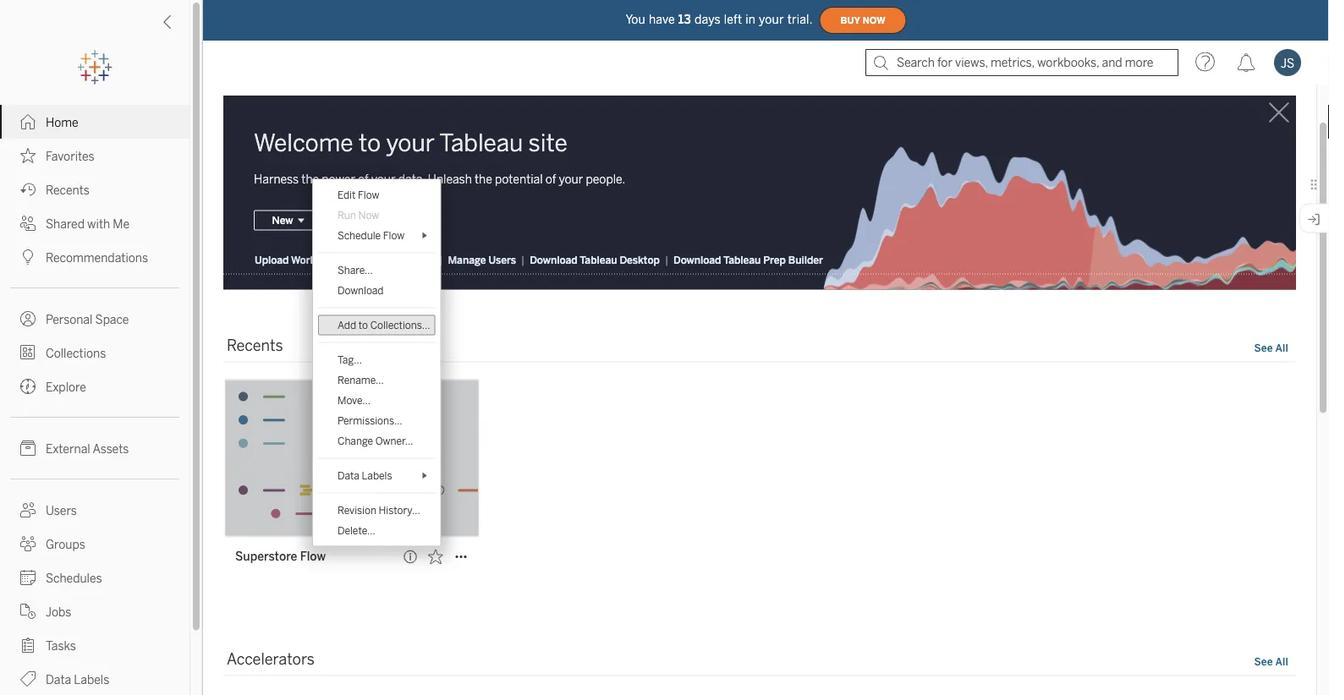 Task type: vqa. For each thing, say whether or not it's contained in the screenshot.
14 MINUTES AGO
no



Task type: describe. For each thing, give the bounding box(es) containing it.
edit flow
[[338, 189, 380, 201]]

you
[[626, 12, 646, 26]]

explore link
[[0, 370, 190, 404]]

revision history…
[[338, 504, 420, 517]]

run
[[338, 209, 356, 221]]

run now checkbox item
[[318, 205, 435, 226]]

superstore
[[235, 550, 297, 564]]

change
[[338, 435, 373, 447]]

schedules link
[[0, 561, 190, 595]]

jobs
[[46, 606, 71, 620]]

rename… move… permissions…
[[338, 374, 403, 427]]

site
[[529, 129, 568, 157]]

4 | from the left
[[665, 254, 669, 266]]

to for your
[[359, 129, 381, 157]]

tag…
[[338, 354, 362, 366]]

data labels inside main navigation. press the up and down arrow keys to access links. element
[[46, 673, 109, 687]]

recommendations link
[[0, 240, 190, 274]]

favorites
[[46, 149, 95, 163]]

1 horizontal spatial tableau
[[580, 254, 618, 266]]

flow for schedule flow
[[383, 229, 405, 242]]

flow for edit flow
[[358, 189, 380, 201]]

assets
[[93, 442, 129, 456]]

you have 13 days left in your trial.
[[626, 12, 813, 26]]

see for recents
[[1255, 342, 1274, 354]]

data.
[[398, 172, 426, 186]]

upload workbook button
[[254, 253, 341, 267]]

0 vertical spatial users
[[489, 254, 516, 266]]

data labels link
[[0, 663, 190, 696]]

Search for views, metrics, workbooks, and more text field
[[866, 49, 1179, 76]]

in
[[746, 12, 756, 26]]

see for accelerators
[[1255, 656, 1274, 668]]

1 the from the left
[[302, 172, 319, 186]]

2 the from the left
[[475, 172, 493, 186]]

space
[[95, 313, 129, 327]]

your up data.
[[386, 129, 435, 157]]

13
[[679, 12, 692, 26]]

edit
[[338, 189, 356, 201]]

upload workbook | manage projects | manage users | download tableau desktop | download tableau prep builder
[[255, 254, 824, 266]]

see all for recents
[[1255, 342, 1289, 354]]

history…
[[379, 504, 420, 517]]

me
[[113, 217, 130, 231]]

2 manage from the left
[[448, 254, 486, 266]]

upload
[[255, 254, 289, 266]]

users link
[[0, 494, 190, 527]]

left
[[725, 12, 743, 26]]

welcome
[[254, 129, 354, 157]]

data inside 'data labels' link
[[46, 673, 71, 687]]

1 of from the left
[[358, 172, 369, 186]]

new
[[272, 214, 293, 227]]

now for buy now
[[863, 15, 886, 26]]

new button
[[254, 210, 322, 231]]

collections...
[[371, 319, 430, 331]]

add to collections... checkbox item
[[318, 315, 435, 336]]

buy now
[[841, 15, 886, 26]]

share…
[[338, 264, 373, 276]]

0 vertical spatial data
[[338, 470, 360, 482]]

personal space
[[46, 313, 129, 327]]

your right in
[[759, 12, 784, 26]]

external
[[46, 442, 90, 456]]

external assets link
[[0, 432, 190, 466]]

see all for accelerators
[[1255, 656, 1289, 668]]

with
[[87, 217, 110, 231]]

rename…
[[338, 374, 384, 386]]

1 | from the left
[[345, 254, 349, 266]]

your left people.
[[559, 172, 584, 186]]

buy
[[841, 15, 861, 26]]

3 | from the left
[[522, 254, 525, 266]]

1 manage from the left
[[354, 254, 392, 266]]

schedules
[[46, 572, 102, 586]]

shared with me
[[46, 217, 130, 231]]

1 vertical spatial recents
[[227, 337, 283, 355]]

explore
[[46, 381, 86, 395]]

builder
[[789, 254, 824, 266]]

welcome to your tableau site
[[254, 129, 568, 157]]

potential
[[495, 172, 543, 186]]



Task type: locate. For each thing, give the bounding box(es) containing it.
navigation panel element
[[0, 51, 190, 696]]

move…
[[338, 394, 371, 407]]

1 see from the top
[[1255, 342, 1274, 354]]

see
[[1255, 342, 1274, 354], [1255, 656, 1274, 668]]

flow
[[358, 189, 380, 201], [383, 229, 405, 242], [300, 550, 326, 564]]

all for accelerators
[[1276, 656, 1289, 668]]

data labels
[[338, 470, 392, 482], [46, 673, 109, 687]]

tasks
[[46, 640, 76, 654]]

download tableau prep builder link
[[673, 253, 825, 267]]

manage projects link
[[353, 253, 435, 267]]

0 vertical spatial data labels
[[338, 470, 392, 482]]

see all link
[[1254, 340, 1290, 358], [1254, 654, 1290, 672]]

of up edit flow
[[358, 172, 369, 186]]

labels down change owner…
[[362, 470, 392, 482]]

tableau up 'unleash'
[[440, 129, 523, 157]]

run now
[[338, 209, 379, 221]]

0 horizontal spatial tableau
[[440, 129, 523, 157]]

data
[[338, 470, 360, 482], [46, 673, 71, 687]]

accelerators
[[227, 651, 315, 669]]

1 horizontal spatial now
[[863, 15, 886, 26]]

1 all from the top
[[1276, 342, 1289, 354]]

now inside "button"
[[863, 15, 886, 26]]

0 horizontal spatial recents
[[46, 183, 90, 197]]

now inside checkbox item
[[359, 209, 379, 221]]

days
[[695, 12, 721, 26]]

now
[[863, 15, 886, 26], [359, 209, 379, 221]]

main navigation. press the up and down arrow keys to access links. element
[[0, 105, 190, 696]]

data labels up revision
[[338, 470, 392, 482]]

buy now button
[[820, 7, 907, 34]]

0 horizontal spatial labels
[[74, 673, 109, 687]]

users up groups
[[46, 504, 77, 518]]

now up schedule flow
[[359, 209, 379, 221]]

| right manage users link
[[522, 254, 525, 266]]

owner…
[[376, 435, 413, 447]]

0 horizontal spatial of
[[358, 172, 369, 186]]

1 vertical spatial users
[[46, 504, 77, 518]]

0 horizontal spatial users
[[46, 504, 77, 518]]

1 vertical spatial now
[[359, 209, 379, 221]]

flow for superstore flow
[[300, 550, 326, 564]]

2 all from the top
[[1276, 656, 1289, 668]]

download
[[530, 254, 578, 266], [674, 254, 722, 266], [338, 284, 384, 297]]

1 vertical spatial see all link
[[1254, 654, 1290, 672]]

of right potential
[[546, 172, 557, 186]]

2 | from the left
[[440, 254, 443, 266]]

1 to from the top
[[359, 129, 381, 157]]

1 horizontal spatial users
[[489, 254, 516, 266]]

unleash
[[428, 172, 472, 186]]

external assets
[[46, 442, 129, 456]]

1 horizontal spatial data
[[338, 470, 360, 482]]

tableau left prep
[[724, 254, 761, 266]]

download right desktop
[[674, 254, 722, 266]]

your
[[759, 12, 784, 26], [386, 129, 435, 157], [371, 172, 396, 186], [559, 172, 584, 186]]

1 vertical spatial flow
[[383, 229, 405, 242]]

download down share…
[[338, 284, 384, 297]]

data labels down tasks
[[46, 673, 109, 687]]

0 horizontal spatial data
[[46, 673, 71, 687]]

1 vertical spatial to
[[359, 319, 368, 331]]

see all
[[1255, 342, 1289, 354], [1255, 656, 1289, 668]]

tasks link
[[0, 629, 190, 663]]

0 vertical spatial see all
[[1255, 342, 1289, 354]]

to right add
[[359, 319, 368, 331]]

1 vertical spatial labels
[[74, 673, 109, 687]]

harness
[[254, 172, 299, 186]]

manage right projects
[[448, 254, 486, 266]]

prep
[[764, 254, 786, 266]]

2 horizontal spatial tableau
[[724, 254, 761, 266]]

0 vertical spatial to
[[359, 129, 381, 157]]

0 horizontal spatial flow
[[300, 550, 326, 564]]

0 horizontal spatial manage
[[354, 254, 392, 266]]

have
[[649, 12, 675, 26]]

manage users link
[[447, 253, 517, 267]]

the right 'unleash'
[[475, 172, 493, 186]]

desktop
[[620, 254, 660, 266]]

groups link
[[0, 527, 190, 561]]

1 horizontal spatial manage
[[448, 254, 486, 266]]

favorites link
[[0, 139, 190, 173]]

1 vertical spatial see all
[[1255, 656, 1289, 668]]

recommendations
[[46, 251, 148, 265]]

download tableau desktop link
[[529, 253, 661, 267]]

1 horizontal spatial of
[[546, 172, 557, 186]]

labels down tasks link
[[74, 673, 109, 687]]

0 vertical spatial now
[[863, 15, 886, 26]]

personal space link
[[0, 302, 190, 336]]

users inside main navigation. press the up and down arrow keys to access links. element
[[46, 504, 77, 518]]

recents link
[[0, 173, 190, 207]]

2 see from the top
[[1255, 656, 1274, 668]]

1 see all link from the top
[[1254, 340, 1290, 358]]

1 vertical spatial data
[[46, 673, 71, 687]]

2 see all link from the top
[[1254, 654, 1290, 672]]

users
[[489, 254, 516, 266], [46, 504, 77, 518]]

schedule
[[338, 229, 381, 242]]

download right manage users link
[[530, 254, 578, 266]]

2 of from the left
[[546, 172, 557, 186]]

shared with me link
[[0, 207, 190, 240]]

0 vertical spatial see
[[1255, 342, 1274, 354]]

personal
[[46, 313, 93, 327]]

1 horizontal spatial download
[[530, 254, 578, 266]]

power
[[322, 172, 356, 186]]

your left data.
[[371, 172, 396, 186]]

1 horizontal spatial flow
[[358, 189, 380, 201]]

collections link
[[0, 336, 190, 370]]

the left power
[[302, 172, 319, 186]]

data down change
[[338, 470, 360, 482]]

1 horizontal spatial the
[[475, 172, 493, 186]]

flow up run now checkbox item
[[358, 189, 380, 201]]

1 horizontal spatial data labels
[[338, 470, 392, 482]]

shared
[[46, 217, 85, 231]]

1 vertical spatial see
[[1255, 656, 1274, 668]]

0 vertical spatial flow
[[358, 189, 380, 201]]

permissions…
[[338, 415, 403, 427]]

0 horizontal spatial the
[[302, 172, 319, 186]]

1 vertical spatial data labels
[[46, 673, 109, 687]]

schedule flow
[[338, 229, 405, 242]]

recents inside main navigation. press the up and down arrow keys to access links. element
[[46, 183, 90, 197]]

revision
[[338, 504, 377, 517]]

workbook
[[291, 254, 340, 266]]

to up edit flow
[[359, 129, 381, 157]]

people.
[[586, 172, 626, 186]]

all
[[1276, 342, 1289, 354], [1276, 656, 1289, 668]]

projects
[[395, 254, 435, 266]]

add
[[338, 319, 356, 331]]

change owner…
[[338, 435, 413, 447]]

| right projects
[[440, 254, 443, 266]]

to inside checkbox item
[[359, 319, 368, 331]]

0 vertical spatial all
[[1276, 342, 1289, 354]]

1 horizontal spatial labels
[[362, 470, 392, 482]]

2 horizontal spatial download
[[674, 254, 722, 266]]

see all link for accelerators
[[1254, 654, 1290, 672]]

tableau left desktop
[[580, 254, 618, 266]]

2 to from the top
[[359, 319, 368, 331]]

of
[[358, 172, 369, 186], [546, 172, 557, 186]]

harness the power of your data. unleash the potential of your people.
[[254, 172, 626, 186]]

home
[[46, 116, 79, 130]]

0 horizontal spatial now
[[359, 209, 379, 221]]

1 vertical spatial all
[[1276, 656, 1289, 668]]

data down tasks
[[46, 673, 71, 687]]

manage
[[354, 254, 392, 266], [448, 254, 486, 266]]

see all link for recents
[[1254, 340, 1290, 358]]

all for recents
[[1276, 342, 1289, 354]]

the
[[302, 172, 319, 186], [475, 172, 493, 186]]

groups
[[46, 538, 85, 552]]

flow right the 'superstore'
[[300, 550, 326, 564]]

2 horizontal spatial flow
[[383, 229, 405, 242]]

0 horizontal spatial data labels
[[46, 673, 109, 687]]

menu
[[313, 180, 441, 546]]

now right the buy
[[863, 15, 886, 26]]

1 horizontal spatial recents
[[227, 337, 283, 355]]

users down potential
[[489, 254, 516, 266]]

to for collections...
[[359, 319, 368, 331]]

collections
[[46, 347, 106, 361]]

add to collections...
[[338, 319, 430, 331]]

| right desktop
[[665, 254, 669, 266]]

2 vertical spatial flow
[[300, 550, 326, 564]]

superstore flow
[[235, 550, 326, 564]]

trial.
[[788, 12, 813, 26]]

0 vertical spatial see all link
[[1254, 340, 1290, 358]]

now for run now
[[359, 209, 379, 221]]

flow up manage projects link
[[383, 229, 405, 242]]

| down schedule
[[345, 254, 349, 266]]

0 horizontal spatial download
[[338, 284, 384, 297]]

0 vertical spatial recents
[[46, 183, 90, 197]]

labels inside 'data labels' link
[[74, 673, 109, 687]]

2 see all from the top
[[1255, 656, 1289, 668]]

1 see all from the top
[[1255, 342, 1289, 354]]

recents
[[46, 183, 90, 197], [227, 337, 283, 355]]

|
[[345, 254, 349, 266], [440, 254, 443, 266], [522, 254, 525, 266], [665, 254, 669, 266]]

delete…
[[338, 525, 376, 537]]

manage down schedule flow
[[354, 254, 392, 266]]

home link
[[0, 105, 190, 139]]

to
[[359, 129, 381, 157], [359, 319, 368, 331]]

0 vertical spatial labels
[[362, 470, 392, 482]]

jobs link
[[0, 595, 190, 629]]

menu containing edit flow
[[313, 180, 441, 546]]

tableau
[[440, 129, 523, 157], [580, 254, 618, 266], [724, 254, 761, 266]]



